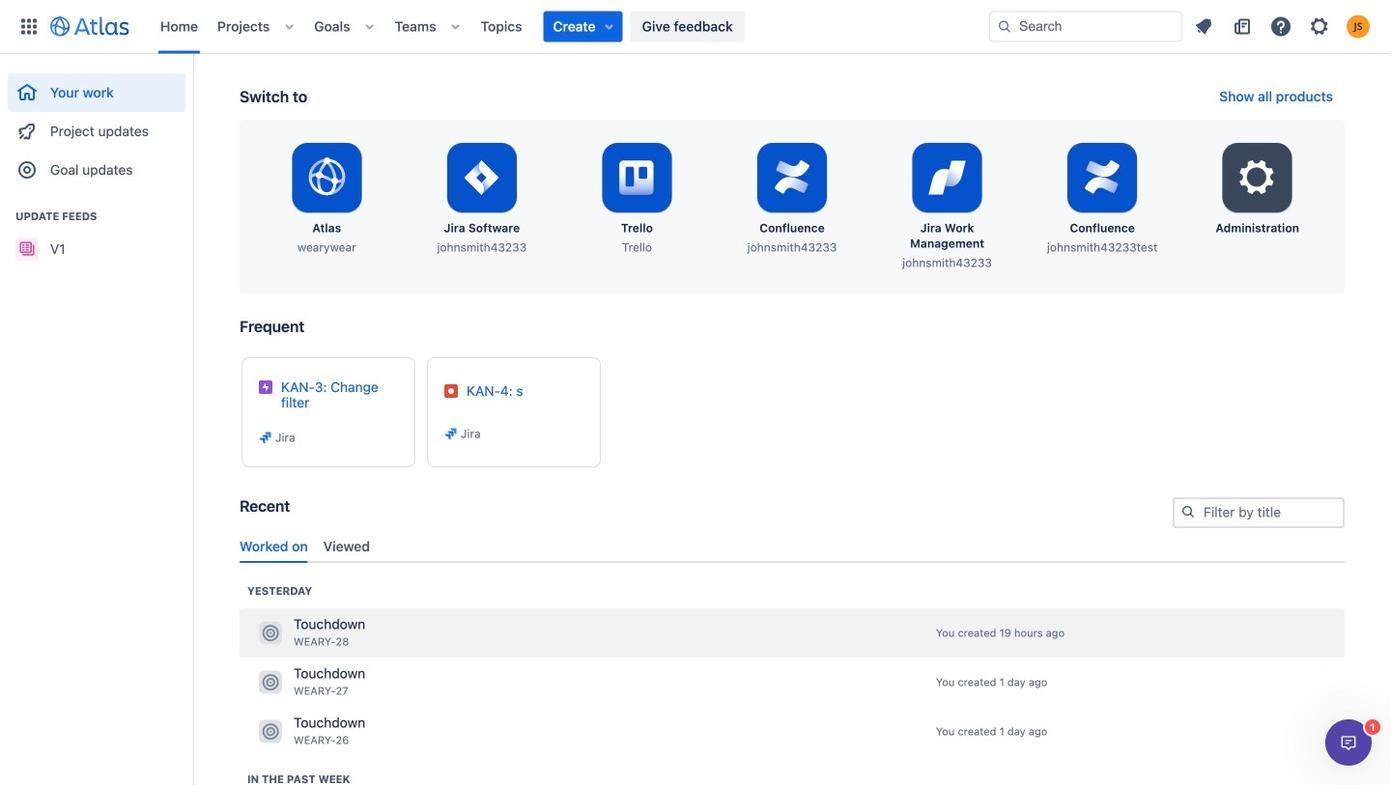 Task type: locate. For each thing, give the bounding box(es) containing it.
settings image
[[1308, 15, 1331, 38]]

heading
[[247, 583, 312, 599], [247, 772, 350, 786]]

2 townsquare image from the top
[[259, 671, 282, 694]]

jira image
[[443, 426, 459, 442], [443, 426, 459, 442]]

top element
[[12, 0, 989, 54]]

townsquare image
[[259, 622, 282, 645], [259, 671, 282, 694], [259, 720, 282, 743]]

settings image
[[1235, 155, 1281, 201]]

1 vertical spatial townsquare image
[[259, 671, 282, 694]]

tab list
[[232, 531, 1353, 563]]

0 vertical spatial heading
[[247, 583, 312, 599]]

notifications image
[[1192, 15, 1215, 38]]

2 group from the top
[[8, 189, 186, 274]]

0 vertical spatial townsquare image
[[259, 622, 282, 645]]

dialog
[[1326, 720, 1372, 766]]

Search field
[[989, 11, 1183, 42]]

1 vertical spatial heading
[[247, 772, 350, 786]]

jira image
[[258, 430, 273, 445], [258, 430, 273, 445]]

None search field
[[989, 11, 1183, 42]]

search image
[[1181, 504, 1196, 520]]

group
[[8, 54, 186, 195], [8, 189, 186, 274]]

banner
[[0, 0, 1391, 54]]

2 vertical spatial townsquare image
[[259, 720, 282, 743]]

help image
[[1270, 15, 1293, 38]]



Task type: describe. For each thing, give the bounding box(es) containing it.
search image
[[997, 19, 1013, 34]]

3 townsquare image from the top
[[259, 720, 282, 743]]

1 townsquare image from the top
[[259, 622, 282, 645]]

switch to... image
[[17, 15, 41, 38]]

2 heading from the top
[[247, 772, 350, 786]]

1 heading from the top
[[247, 583, 312, 599]]

Filter by title field
[[1175, 500, 1343, 527]]

account image
[[1347, 15, 1370, 38]]

1 group from the top
[[8, 54, 186, 195]]



Task type: vqa. For each thing, say whether or not it's contained in the screenshot.
the bottom townsquare icon
yes



